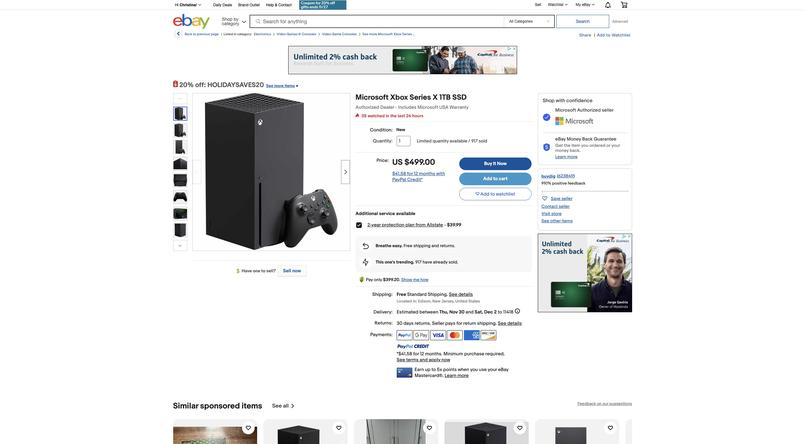 Task type: vqa. For each thing, say whether or not it's contained in the screenshot.
the $41.58 on the top
yes



Task type: locate. For each thing, give the bounding box(es) containing it.
your
[[612, 143, 620, 148], [488, 367, 497, 373]]

picture 4 of 10 image
[[173, 157, 187, 170]]

0 horizontal spatial 917
[[416, 260, 422, 265]]

video game consoles link
[[322, 32, 357, 36]]

video for video game consoles
[[322, 32, 331, 36]]

1 horizontal spatial contact
[[542, 204, 558, 209]]

1 horizontal spatial watchlist
[[612, 32, 631, 37]]

new inside 'free standard shipping . see details located in: edison, new jersey, united states'
[[433, 299, 441, 304]]

available left /
[[450, 138, 468, 144]]

0 horizontal spatial and
[[420, 357, 428, 363]]

the right get
[[564, 143, 571, 148]]

learn inside ebay money back guarantee get the item you ordered or your money back. learn more
[[556, 154, 567, 159]]

watchlist right sell link
[[548, 3, 564, 7]]

None submit
[[557, 15, 610, 28]]

show
[[402, 277, 412, 282]]

back
[[185, 32, 192, 36], [583, 136, 593, 142]]

add inside button
[[481, 191, 490, 197]]

2 vertical spatial seller
[[559, 204, 570, 209]]

seller for contact seller visit store see other items
[[559, 204, 570, 209]]

consoles down 'search for anything' text field
[[342, 32, 357, 36]]

you
[[582, 143, 589, 148], [470, 367, 478, 373]]

0 vertical spatial ebay
[[582, 3, 591, 7]]

2 vertical spatial add
[[481, 191, 490, 197]]

1 horizontal spatial your
[[612, 143, 620, 148]]

you left use
[[470, 367, 478, 373]]

feedback
[[578, 401, 596, 406]]

for right $41.58
[[407, 171, 413, 177]]

0 vertical spatial &
[[275, 3, 277, 7]]

| left listed at left top
[[221, 32, 222, 36]]

and left the returns. on the right
[[432, 243, 439, 248]]

1 vertical spatial sell
[[283, 268, 291, 274]]

shop by category banner
[[172, 0, 632, 31]]

learn more link inside us $499.00 main content
[[445, 373, 469, 379]]

2 vertical spatial for
[[413, 351, 419, 357]]

picture 1 of 10 image
[[174, 107, 187, 120]]

contact up the visit store link
[[542, 204, 558, 209]]

sell now link
[[276, 265, 307, 276]]

1tb down shop by category banner
[[416, 32, 421, 36]]

confidence
[[567, 98, 593, 104]]

video left 'console...'
[[422, 32, 431, 36]]

limited quantity available / 917 sold
[[417, 138, 488, 144]]

condition:
[[370, 127, 393, 133]]

ebay mastercard image
[[397, 368, 413, 378]]

back left previous
[[185, 32, 192, 36]]

shipping
[[428, 292, 447, 298]]

it
[[493, 161, 496, 167]]

watched
[[368, 113, 385, 119]]

new up quantity: text field on the top of the page
[[397, 127, 405, 132]]

see inside *$41.58 for 12 months. minimum purchase required. see terms and apply now
[[397, 357, 405, 363]]

ebay right my
[[582, 3, 591, 7]]

1 horizontal spatial shipping
[[477, 320, 496, 326]]

video down get an extra 20% off image
[[322, 32, 331, 36]]

35 watched in the last 24 hours
[[362, 113, 424, 119]]

free up located
[[397, 292, 406, 298]]

shop left by
[[222, 17, 233, 22]]

1 vertical spatial watchlist
[[612, 32, 631, 37]]

similar
[[173, 401, 198, 411]]

your right use
[[488, 367, 497, 373]]

- left the $39.99
[[444, 222, 446, 228]]

xbox up includes
[[390, 93, 408, 102]]

and left sat,
[[466, 309, 474, 315]]

see other items link
[[542, 218, 573, 224]]

0 vertical spatial sell
[[535, 2, 541, 7]]

series inside microsoft xbox series x 1tb ssd authorized dealer - includes microsoft usa warranty
[[410, 93, 431, 102]]

payments:
[[371, 332, 393, 338]]

microsoft down shop with confidence at the right top
[[556, 107, 576, 113]]

american express image
[[464, 330, 480, 340]]

advertisement region
[[288, 46, 517, 74], [538, 234, 632, 312]]

0 vertical spatial items
[[285, 83, 295, 88]]

add inside share | add to watchlist
[[597, 32, 605, 37]]

917 right /
[[472, 138, 478, 144]]

.
[[400, 277, 401, 282], [447, 292, 448, 298], [430, 320, 431, 326], [496, 320, 497, 326]]

free standard shipping . see details located in: edison, new jersey, united states
[[397, 292, 480, 304]]

0 horizontal spatial for
[[407, 171, 413, 177]]

now up 'points'
[[442, 357, 450, 363]]

1 horizontal spatial sell
[[535, 2, 541, 7]]

more inside us $499.00 main content
[[458, 373, 469, 379]]

learn more link right 5x
[[445, 373, 469, 379]]

your inside earn up to 5x points when you use your ebay mastercard®.
[[488, 367, 497, 373]]

1 horizontal spatial shop
[[543, 98, 555, 104]]

the inside ebay money back guarantee get the item you ordered or your money back. learn more
[[564, 143, 571, 148]]

items inside contact seller visit store see other items
[[562, 218, 573, 224]]

Search for anything text field
[[251, 15, 503, 27]]

save
[[551, 196, 561, 201]]

united
[[456, 299, 468, 304]]

sell inside account navigation
[[535, 2, 541, 7]]

1 horizontal spatial items
[[285, 83, 295, 88]]

watchlist down advanced
[[612, 32, 631, 37]]

917 left have
[[416, 260, 422, 265]]

$499.00
[[405, 158, 435, 167]]

suggestions
[[610, 401, 632, 406]]

you inside earn up to 5x points when you use your ebay mastercard®.
[[470, 367, 478, 373]]

free right easy.
[[404, 243, 413, 248]]

shipping up this one's trending. 917 have already sold.
[[414, 243, 431, 248]]

with right months
[[436, 171, 445, 177]]

ebay down required.
[[498, 367, 509, 373]]

seller up guarantee in the right of the page
[[602, 107, 614, 113]]

add right share
[[597, 32, 605, 37]]

learn down money
[[556, 154, 567, 159]]

1 horizontal spatial 917
[[472, 138, 478, 144]]

2-
[[368, 222, 372, 228]]

35
[[362, 113, 367, 119]]

paypal image
[[397, 330, 413, 340]]

for for purchase
[[413, 351, 419, 357]]

sell
[[535, 2, 541, 7], [283, 268, 291, 274]]

0 horizontal spatial sell
[[283, 268, 291, 274]]

brand outlet
[[238, 3, 260, 7]]

hi christina !
[[175, 3, 197, 7]]

| right share button
[[594, 32, 595, 38]]

0 horizontal spatial the
[[390, 113, 397, 119]]

video game consoles
[[322, 32, 357, 36]]

0 horizontal spatial contact
[[279, 3, 292, 7]]

20% off: holidaysaves20
[[179, 81, 264, 89]]

seller inside contact seller visit store see other items
[[559, 204, 570, 209]]

contact right help
[[279, 3, 292, 7]]

see inside contact seller visit store see other items
[[542, 218, 550, 224]]

*$41.58 for 12 months. minimum purchase required. see terms and apply now
[[397, 351, 505, 363]]

x inside microsoft xbox series x 1tb ssd authorized dealer - includes microsoft usa warranty
[[433, 93, 438, 102]]

easy.
[[393, 243, 403, 248]]

ebay inside account navigation
[[582, 3, 591, 7]]

learn right 5x
[[445, 373, 457, 379]]

0 vertical spatial your
[[612, 143, 620, 148]]

and inside *$41.58 for 12 months. minimum purchase required. see terms and apply now
[[420, 357, 428, 363]]

save seller button
[[542, 195, 573, 202]]

0 horizontal spatial available
[[396, 211, 416, 217]]

20%
[[179, 81, 194, 89]]

1 horizontal spatial -
[[444, 222, 446, 228]]

picture 5 of 10 image
[[173, 174, 187, 187]]

and up the 'up'
[[420, 357, 428, 363]]

picture 2 of 10 image
[[173, 124, 187, 137]]

visit store link
[[542, 211, 562, 216]]

video games & consoles link
[[277, 32, 317, 36]]

ebay money back guarantee get the item you ordered or your money back. learn more
[[556, 136, 620, 159]]

. down 2
[[496, 320, 497, 326]]

1 vertical spatial xbox
[[390, 93, 408, 102]]

this one's trending. 917 have already sold.
[[376, 260, 458, 265]]

1 horizontal spatial in
[[386, 113, 390, 119]]

authorized up "35"
[[356, 104, 379, 110]]

2 consoles from the left
[[342, 32, 357, 36]]

games
[[287, 32, 298, 36]]

1 vertical spatial contact
[[542, 204, 558, 209]]

1 horizontal spatial learn more link
[[556, 154, 578, 159]]

12 inside *$41.58 for 12 months. minimum purchase required. see terms and apply now
[[420, 351, 424, 357]]

0 vertical spatial learn more link
[[556, 154, 578, 159]]

more inside ebay money back guarantee get the item you ordered or your money back. learn more
[[568, 154, 578, 159]]

learn more link down money
[[556, 154, 578, 159]]

see details link up united
[[449, 292, 473, 298]]

0 horizontal spatial now
[[292, 268, 301, 274]]

1 horizontal spatial ebay
[[556, 136, 566, 142]]

have
[[423, 260, 432, 265]]

xbox
[[394, 32, 402, 36], [390, 93, 408, 102]]

authorized
[[356, 104, 379, 110], [577, 107, 601, 113]]

your shopping cart image
[[621, 2, 628, 8]]

now right sell?
[[292, 268, 301, 274]]

add down buy
[[484, 176, 493, 182]]

similar sponsored items
[[173, 401, 262, 411]]

1 vertical spatial the
[[564, 143, 571, 148]]

in right listed at left top
[[234, 32, 236, 36]]

microsoft xbox series x 1tb ssd authorized dealer - includes microsoft usa warranty
[[356, 93, 469, 110]]

picture 7 of 10 image
[[173, 207, 187, 220]]

terms
[[406, 357, 419, 363]]

with details__icon image left breathe
[[363, 243, 369, 249]]

the inside us $499.00 main content
[[390, 113, 397, 119]]

1 vertical spatial series
[[410, 93, 431, 102]]

in for listed
[[234, 32, 236, 36]]

1 horizontal spatial &
[[299, 32, 301, 36]]

1 vertical spatial ebay
[[556, 136, 566, 142]]

1 horizontal spatial for
[[413, 351, 419, 357]]

0 horizontal spatial -
[[396, 104, 397, 110]]

1 vertical spatial x
[[433, 93, 438, 102]]

1 vertical spatial 30
[[397, 320, 403, 326]]

$41.58
[[393, 171, 406, 177]]

ssd
[[453, 93, 467, 102]]

details
[[459, 292, 473, 298], [508, 320, 522, 326]]

1 vertical spatial back
[[583, 136, 593, 142]]

shipping
[[414, 243, 431, 248], [477, 320, 496, 326]]

0 horizontal spatial see details link
[[449, 292, 473, 298]]

0 vertical spatial with
[[556, 98, 565, 104]]

with inside the $41.58 for 12 months with paypal credit*
[[436, 171, 445, 177]]

0 vertical spatial for
[[407, 171, 413, 177]]

watchlist inside share | add to watchlist
[[612, 32, 631, 37]]

. left seller
[[430, 320, 431, 326]]

0 horizontal spatial learn more link
[[445, 373, 469, 379]]

authorized down confidence
[[577, 107, 601, 113]]

1tb
[[416, 32, 421, 36], [440, 93, 451, 102]]

seller inside 'button'
[[562, 196, 573, 201]]

2 vertical spatial and
[[420, 357, 428, 363]]

1 video from the left
[[277, 32, 286, 36]]

sell right sell?
[[283, 268, 291, 274]]

. up "jersey,"
[[447, 292, 448, 298]]

1 vertical spatial with
[[436, 171, 445, 177]]

1 vertical spatial free
[[397, 292, 406, 298]]

daily
[[213, 3, 222, 7]]

Quantity: text field
[[397, 136, 411, 146]]

have one to sell?
[[242, 268, 276, 274]]

brand outlet link
[[238, 2, 260, 9]]

1 horizontal spatial 30
[[459, 309, 465, 315]]

shop inside shop by category
[[222, 17, 233, 22]]

2 video from the left
[[322, 32, 331, 36]]

breathe easy. free shipping and returns.
[[376, 243, 455, 248]]

nov
[[450, 309, 458, 315]]

discover image
[[481, 330, 497, 340]]

1 horizontal spatial see details link
[[498, 320, 522, 326]]

1 horizontal spatial game
[[432, 32, 441, 36]]

& right games
[[299, 32, 301, 36]]

1 horizontal spatial you
[[582, 143, 589, 148]]

2 horizontal spatial video
[[422, 32, 431, 36]]

help
[[266, 3, 274, 7]]

0 horizontal spatial items
[[242, 401, 262, 411]]

already
[[433, 260, 448, 265]]

30 right nov
[[459, 309, 465, 315]]

0 horizontal spatial 1tb
[[416, 32, 421, 36]]

see details link down the 11418 at the bottom of the page
[[498, 320, 522, 326]]

for inside *$41.58 for 12 months. minimum purchase required. see terms and apply now
[[413, 351, 419, 357]]

2 horizontal spatial for
[[457, 320, 462, 326]]

video
[[277, 32, 286, 36], [322, 32, 331, 36], [422, 32, 431, 36]]

visit
[[542, 211, 551, 216]]

how
[[421, 277, 429, 282]]

to right 2
[[498, 309, 502, 315]]

- inside microsoft xbox series x 1tb ssd authorized dealer - includes microsoft usa warranty
[[396, 104, 397, 110]]

0 horizontal spatial back
[[185, 32, 192, 36]]

share | add to watchlist
[[580, 32, 631, 38]]

sell left watchlist link
[[535, 2, 541, 7]]

details up united
[[459, 292, 473, 298]]

1 horizontal spatial back
[[583, 136, 593, 142]]

additional
[[356, 211, 378, 217]]

0 vertical spatial in
[[234, 32, 236, 36]]

ebay up get
[[556, 136, 566, 142]]

the left last at the top of page
[[390, 113, 397, 119]]

seller down save seller
[[559, 204, 570, 209]]

daily deals link
[[213, 2, 232, 9]]

for down the paypal credit image at the bottom of the page
[[413, 351, 419, 357]]

0 vertical spatial -
[[396, 104, 397, 110]]

1 horizontal spatial now
[[442, 357, 450, 363]]

xbox down shop by category banner
[[394, 32, 402, 36]]

contact
[[279, 3, 292, 7], [542, 204, 558, 209]]

account navigation
[[172, 0, 632, 11]]

jersey,
[[442, 299, 455, 304]]

1 vertical spatial seller
[[562, 196, 573, 201]]

to inside button
[[491, 191, 495, 197]]

. left show
[[400, 277, 401, 282]]

0 horizontal spatial 30
[[397, 320, 403, 326]]

0 vertical spatial contact
[[279, 3, 292, 7]]

0 horizontal spatial you
[[470, 367, 478, 373]]

with left confidence
[[556, 98, 565, 104]]

1 vertical spatial advertisement region
[[538, 234, 632, 312]]

series up includes
[[410, 93, 431, 102]]

- right dealer
[[396, 104, 397, 110]]

1 vertical spatial 12
[[420, 351, 424, 357]]

video left games
[[277, 32, 286, 36]]

details down the 11418 at the bottom of the page
[[508, 320, 522, 326]]

x down shop by category banner
[[413, 32, 415, 36]]

add to watchlist button
[[460, 188, 532, 200]]

1 vertical spatial learn
[[445, 373, 457, 379]]

series down shop by category banner
[[403, 32, 412, 36]]

12 left months
[[414, 171, 418, 177]]

12 right 'terms'
[[420, 351, 424, 357]]

available up plan
[[396, 211, 416, 217]]

to left cart
[[494, 176, 498, 182]]

new down 'shipping'
[[433, 299, 441, 304]]

for inside the $41.58 for 12 months with paypal credit*
[[407, 171, 413, 177]]

1 horizontal spatial learn
[[556, 154, 567, 159]]

1 horizontal spatial available
[[450, 138, 468, 144]]

on
[[597, 401, 602, 406]]

1 horizontal spatial new
[[433, 299, 441, 304]]

sponsored
[[200, 401, 240, 411]]

with details__icon image left get
[[543, 143, 551, 151]]

to inside share | add to watchlist
[[607, 32, 611, 37]]

0 vertical spatial watchlist
[[548, 3, 564, 7]]

microsoft down 'search for anything' text field
[[378, 32, 393, 36]]

2 horizontal spatial ebay
[[582, 3, 591, 7]]

x left ssd
[[433, 93, 438, 102]]

back up ordered
[[583, 136, 593, 142]]

0 vertical spatial x
[[413, 32, 415, 36]]

1 horizontal spatial 1tb
[[440, 93, 451, 102]]

seller right save
[[562, 196, 573, 201]]

item
[[572, 143, 581, 148]]

1 vertical spatial available
[[396, 211, 416, 217]]

1 vertical spatial and
[[466, 309, 474, 315]]

shipping down dec
[[477, 320, 496, 326]]

master card image
[[447, 330, 463, 340]]

returns:
[[375, 320, 393, 326]]

. for returns
[[430, 320, 431, 326]]

video for video games & consoles
[[277, 32, 286, 36]]

(
[[557, 173, 559, 179]]

for right the pays
[[457, 320, 462, 326]]

in down dealer
[[386, 113, 390, 119]]

!
[[196, 3, 197, 7]]

to
[[193, 32, 196, 36], [607, 32, 611, 37], [494, 176, 498, 182], [491, 191, 495, 197], [261, 268, 265, 274], [498, 309, 502, 315], [432, 367, 436, 373]]

1 vertical spatial learn more link
[[445, 373, 469, 379]]

with details__icon image left this at the bottom of the page
[[363, 259, 369, 266]]

seller
[[602, 107, 614, 113], [562, 196, 573, 201], [559, 204, 570, 209]]

to left 5x
[[432, 367, 436, 373]]

shop left confidence
[[543, 98, 555, 104]]

with details__icon image for ebay money back guarantee
[[543, 143, 551, 151]]

details inside 'free standard shipping . see details located in: edison, new jersey, united states'
[[459, 292, 473, 298]]

with details__icon image
[[543, 114, 551, 122], [543, 143, 551, 151], [363, 243, 369, 249], [363, 259, 369, 266]]

0 vertical spatial xbox
[[394, 32, 402, 36]]

. for $399.20
[[400, 277, 401, 282]]

12 inside the $41.58 for 12 months with paypal credit*
[[414, 171, 418, 177]]

game
[[332, 32, 341, 36], [432, 32, 441, 36]]

your right or
[[612, 143, 620, 148]]

outlet
[[250, 3, 260, 7]]

delivery:
[[374, 309, 393, 315]]

1 vertical spatial add
[[484, 176, 493, 182]]

consoles right games
[[302, 32, 317, 36]]

add down add to cart link
[[481, 191, 490, 197]]

all
[[283, 403, 289, 409]]

. inside 'free standard shipping . see details located in: edison, new jersey, united states'
[[447, 292, 448, 298]]

12
[[414, 171, 418, 177], [420, 351, 424, 357]]

0 vertical spatial you
[[582, 143, 589, 148]]

in inside us $499.00 main content
[[386, 113, 390, 119]]

1tb up the usa
[[440, 93, 451, 102]]

see terms and apply now button
[[397, 357, 450, 363]]

add
[[597, 32, 605, 37], [484, 176, 493, 182], [481, 191, 490, 197]]

more for learn more
[[458, 373, 469, 379]]

with
[[556, 98, 565, 104], [436, 171, 445, 177]]

1 vertical spatial your
[[488, 367, 497, 373]]

now inside sell now link
[[292, 268, 301, 274]]

1 vertical spatial items
[[562, 218, 573, 224]]

you right item
[[582, 143, 589, 148]]

to down advanced link at the right of the page
[[607, 32, 611, 37]]

1 horizontal spatial x
[[433, 93, 438, 102]]

30 left "days"
[[397, 320, 403, 326]]

0 horizontal spatial watchlist
[[548, 3, 564, 7]]

1 vertical spatial for
[[457, 320, 462, 326]]

with details__icon image down shop with confidence at the right top
[[543, 114, 551, 122]]

to left watchlist on the top right
[[491, 191, 495, 197]]

& right help
[[275, 3, 277, 7]]

items for see more items
[[285, 83, 295, 88]]



Task type: describe. For each thing, give the bounding box(es) containing it.
0 horizontal spatial x
[[413, 32, 415, 36]]

1 vertical spatial see details link
[[498, 320, 522, 326]]

buydig
[[542, 174, 556, 179]]

me
[[413, 277, 420, 282]]

0 vertical spatial and
[[432, 243, 439, 248]]

0 vertical spatial shipping
[[414, 243, 431, 248]]

sat,
[[475, 309, 483, 315]]

ebay inside earn up to 5x points when you use your ebay mastercard®.
[[498, 367, 509, 373]]

more for see more microsoft xbox series x 1tb video game console...
[[369, 32, 377, 36]]

picture 8 of 10 image
[[173, 224, 187, 237]]

add for add to cart
[[484, 176, 493, 182]]

use
[[479, 367, 487, 373]]

0 vertical spatial free
[[404, 243, 413, 248]]

contact seller link
[[542, 204, 570, 209]]

to inside earn up to 5x points when you use your ebay mastercard®.
[[432, 367, 436, 373]]

now inside *$41.58 for 12 months. minimum purchase required. see terms and apply now
[[442, 357, 450, 363]]

in:
[[413, 299, 417, 304]]

category
[[222, 21, 239, 26]]

limited
[[417, 138, 432, 144]]

my
[[576, 3, 581, 7]]

1 horizontal spatial with
[[556, 98, 565, 104]]

christina
[[180, 3, 196, 7]]

0 vertical spatial seller
[[602, 107, 614, 113]]

see all link
[[272, 401, 295, 411]]

0 vertical spatial back
[[185, 32, 192, 36]]

now
[[497, 161, 507, 167]]

allstate
[[427, 222, 443, 228]]

my ebay link
[[573, 1, 598, 8]]

1 horizontal spatial details
[[508, 320, 522, 326]]

xbox inside microsoft xbox series x 1tb ssd authorized dealer - includes microsoft usa warranty
[[390, 93, 408, 102]]

1 horizontal spatial advertisement region
[[538, 234, 632, 312]]

1 horizontal spatial authorized
[[577, 107, 601, 113]]

with details__icon image for this one's trending.
[[363, 259, 369, 266]]

shipping:
[[373, 292, 393, 298]]

plan
[[406, 222, 415, 228]]

add for add to watchlist
[[481, 191, 490, 197]]

sell for sell
[[535, 2, 541, 7]]

help & contact
[[266, 3, 292, 7]]

your inside ebay money back guarantee get the item you ordered or your money back. learn more
[[612, 143, 620, 148]]

12 for months
[[414, 171, 418, 177]]

see inside 'free standard shipping . see details located in: edison, new jersey, united states'
[[449, 292, 458, 298]]

0 horizontal spatial |
[[221, 32, 222, 36]]

hi
[[175, 3, 179, 7]]

for for paypal
[[407, 171, 413, 177]]

electronics link
[[254, 32, 271, 36]]

days
[[404, 320, 414, 326]]

to right one
[[261, 268, 265, 274]]

credit*
[[407, 177, 423, 183]]

1 vertical spatial shipping
[[477, 320, 496, 326]]

seller
[[432, 320, 444, 326]]

back inside ebay money back guarantee get the item you ordered or your money back. learn more
[[583, 136, 593, 142]]

to left previous
[[193, 32, 196, 36]]

thu,
[[440, 309, 449, 315]]

back.
[[570, 148, 581, 153]]

items for similar sponsored items
[[242, 401, 262, 411]]

3 video from the left
[[422, 32, 431, 36]]

estimated
[[397, 309, 419, 315]]

microsoft logo image
[[556, 114, 593, 127]]

free inside 'free standard shipping . see details located in: edison, new jersey, united states'
[[397, 292, 406, 298]]

1 vertical spatial 917
[[416, 260, 422, 265]]

see more microsoft xbox series x 1tb video game console...
[[363, 32, 457, 36]]

edison,
[[418, 299, 432, 304]]

estimated between thu, nov 30 and sat, dec 2 to 11418
[[397, 309, 514, 315]]

from
[[416, 222, 426, 228]]

buy it now
[[484, 161, 507, 167]]

learn inside us $499.00 main content
[[445, 373, 457, 379]]

save seller
[[551, 196, 573, 201]]

microsoft up hours
[[418, 104, 439, 110]]

sell for sell now
[[283, 268, 291, 274]]

minimum
[[444, 351, 463, 357]]

sell link
[[532, 2, 544, 7]]

See all text field
[[272, 403, 289, 409]]

ordered
[[590, 143, 606, 148]]

us $499.00 main content
[[356, 93, 532, 379]]

picture 3 of 10 image
[[173, 140, 187, 154]]

0 horizontal spatial advertisement region
[[288, 46, 517, 74]]

shop by category button
[[219, 14, 248, 28]]

0 vertical spatial new
[[397, 127, 405, 132]]

shop by category
[[222, 17, 239, 26]]

with details__icon image for breathe easy.
[[363, 243, 369, 249]]

my ebay
[[576, 3, 591, 7]]

available for service
[[396, 211, 416, 217]]

623849 link
[[559, 173, 574, 179]]

0 vertical spatial 917
[[472, 138, 478, 144]]

positive
[[552, 181, 567, 186]]

more for see more items
[[274, 83, 284, 88]]

1 vertical spatial &
[[299, 32, 301, 36]]

off:
[[195, 81, 206, 89]]

guarantee
[[594, 136, 617, 142]]

1 vertical spatial -
[[444, 222, 446, 228]]

$399.20
[[383, 277, 400, 282]]

shop for shop with confidence
[[543, 98, 555, 104]]

you inside ebay money back guarantee get the item you ordered or your money back. learn more
[[582, 143, 589, 148]]

us $499.00
[[393, 158, 435, 167]]

0 vertical spatial see details link
[[449, 292, 473, 298]]

dec
[[484, 309, 493, 315]]

one
[[253, 268, 260, 274]]

2 game from the left
[[432, 32, 441, 36]]

picture 6 of 10 image
[[173, 190, 187, 204]]

sell?
[[266, 268, 276, 274]]

other
[[551, 218, 561, 224]]

points
[[444, 367, 457, 373]]

11418
[[503, 309, 514, 315]]

brand
[[238, 3, 249, 7]]

this
[[376, 260, 384, 265]]

ebay inside ebay money back guarantee get the item you ordered or your money back. learn more
[[556, 136, 566, 142]]

pay only $399.20 . show me how
[[365, 277, 429, 282]]

sell now
[[283, 268, 301, 274]]

1 game from the left
[[332, 32, 341, 36]]

)
[[574, 173, 575, 179]]

microsoft xbox series x 1tb ssd - picture 1 of 10 image
[[193, 93, 350, 250]]

1 horizontal spatial |
[[594, 32, 595, 38]]

2
[[494, 309, 497, 315]]

shop for shop by category
[[222, 17, 233, 22]]

watchlist inside account navigation
[[548, 3, 564, 7]]

with details__icon image for microsoft authorized seller
[[543, 114, 551, 122]]

visa image
[[431, 330, 446, 340]]

pays
[[446, 320, 456, 326]]

& inside account navigation
[[275, 3, 277, 7]]

0 vertical spatial 30
[[459, 309, 465, 315]]

add to watchlist link
[[597, 32, 631, 38]]

. for shipping
[[447, 292, 448, 298]]

0 vertical spatial series
[[403, 32, 412, 36]]

authorized inside microsoft xbox series x 1tb ssd authorized dealer - includes microsoft usa warranty
[[356, 104, 379, 110]]

cart
[[499, 176, 508, 182]]

2 horizontal spatial and
[[466, 309, 474, 315]]

contact inside account navigation
[[279, 3, 292, 7]]

hours
[[412, 113, 424, 119]]

available for quantity
[[450, 138, 468, 144]]

microsoft up dealer
[[356, 93, 389, 102]]

breathe
[[376, 243, 392, 248]]

when
[[458, 367, 469, 373]]

google pay image
[[414, 330, 429, 340]]

0 vertical spatial 1tb
[[416, 32, 421, 36]]

contact inside contact seller visit store see other items
[[542, 204, 558, 209]]

*$41.58
[[397, 351, 412, 357]]

none submit inside shop by category banner
[[557, 15, 610, 28]]

money
[[556, 148, 569, 153]]

12 for months.
[[420, 351, 424, 357]]

1tb inside microsoft xbox series x 1tb ssd authorized dealer - includes microsoft usa warranty
[[440, 93, 451, 102]]

last
[[398, 113, 405, 119]]

seller for save seller
[[562, 196, 573, 201]]

dollar sign image
[[237, 269, 242, 274]]

listed
[[224, 32, 233, 36]]

see more microsoft xbox series x 1tb video game console... link
[[363, 32, 457, 36]]

paypal credit image
[[397, 344, 430, 349]]

feedback on our suggestions link
[[578, 401, 632, 406]]

1 consoles from the left
[[302, 32, 317, 36]]

see more items
[[266, 83, 295, 88]]

in for watched
[[386, 113, 390, 119]]

apply
[[429, 357, 441, 363]]

states
[[469, 299, 480, 304]]

previous
[[197, 32, 210, 36]]

return
[[463, 320, 476, 326]]

pay
[[366, 277, 373, 282]]

see more items link
[[264, 81, 299, 89]]

sold.
[[449, 260, 458, 265]]

get an extra 20% off image
[[299, 0, 347, 10]]

video games & consoles
[[277, 32, 317, 36]]

watchlist link
[[545, 1, 571, 8]]

us
[[393, 158, 403, 167]]

our
[[603, 401, 609, 406]]



